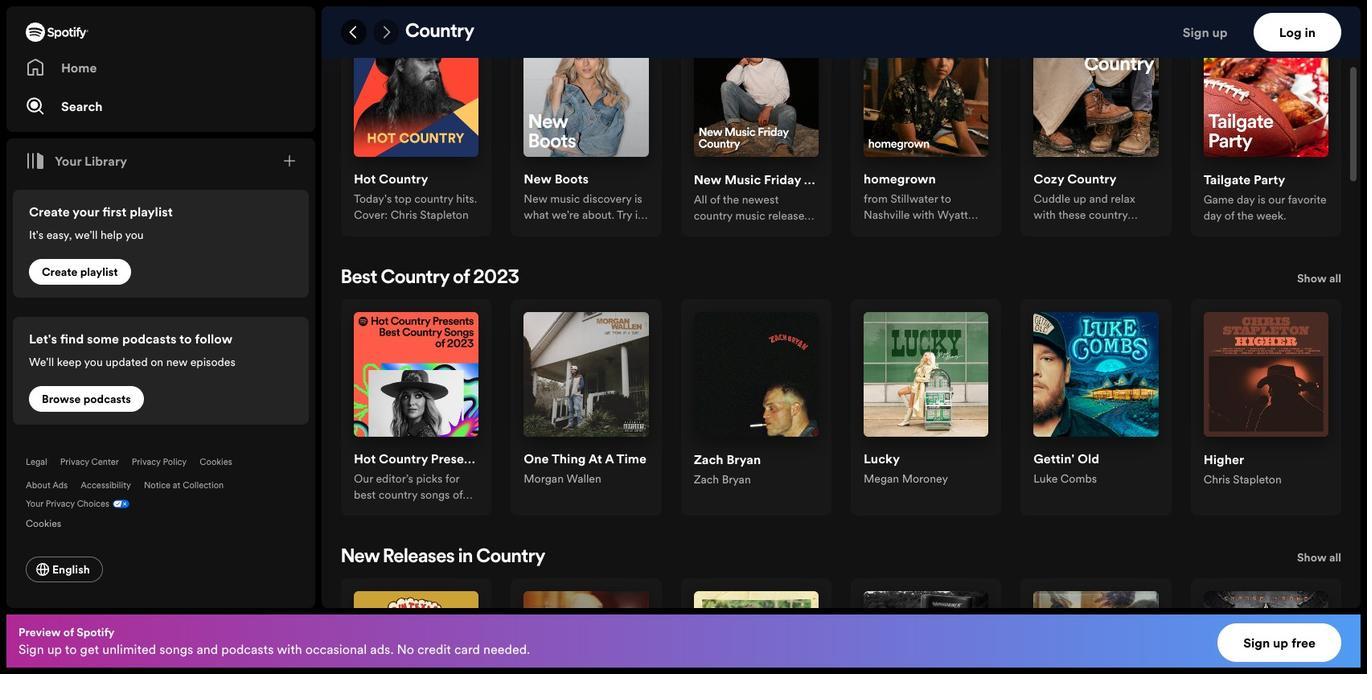 Task type: vqa. For each thing, say whether or not it's contained in the screenshot.


Task type: locate. For each thing, give the bounding box(es) containing it.
you inside the let's find some podcasts to follow we'll keep you updated on new episodes
[[84, 354, 103, 370]]

1 show all link from the top
[[1298, 269, 1342, 293]]

0 vertical spatial show all
[[1298, 270, 1342, 286]]

1 horizontal spatial sign
[[1183, 23, 1210, 41]]

privacy policy link
[[132, 456, 187, 468]]

legal
[[26, 456, 47, 468]]

episodes
[[190, 354, 236, 370]]

2 vertical spatial of
[[63, 624, 74, 640]]

0 vertical spatial bryan
[[727, 450, 761, 468]]

of
[[1225, 207, 1235, 224], [453, 269, 470, 288], [63, 624, 74, 640]]

2023
[[473, 269, 520, 288]]

new for new music friday country
[[694, 170, 722, 188]]

1 zach from the top
[[694, 450, 724, 468]]

home link
[[26, 51, 296, 84]]

2 vertical spatial podcasts
[[221, 640, 274, 658]]

2 show from the top
[[1298, 550, 1327, 566]]

1 horizontal spatial cookies
[[200, 456, 232, 468]]

country right the top in the left top of the page
[[415, 191, 453, 207]]

create for playlist
[[42, 264, 78, 280]]

day left 'the'
[[1204, 207, 1222, 224]]

new for new releases in country
[[341, 548, 380, 567]]

0 vertical spatial chris
[[391, 207, 417, 224]]

create inside button
[[42, 264, 78, 280]]

in right releases in the bottom left of the page
[[458, 548, 473, 567]]

wyatt
[[938, 207, 969, 224]]

show inside new releases in country element
[[1298, 550, 1327, 566]]

1 horizontal spatial new
[[524, 170, 552, 188]]

1 vertical spatial show all link
[[1298, 548, 1342, 572]]

0 horizontal spatial your
[[26, 498, 44, 510]]

1 vertical spatial create
[[42, 264, 78, 280]]

cookies
[[200, 456, 232, 468], [26, 516, 61, 530]]

1 horizontal spatial in
[[1305, 23, 1316, 41]]

create inside "create your first playlist it's easy, we'll help you"
[[29, 203, 70, 220]]

podcasts down 'updated'
[[83, 391, 131, 407]]

bryan
[[727, 450, 761, 468], [722, 471, 751, 487]]

is
[[1258, 191, 1266, 207]]

0 vertical spatial cookies
[[200, 456, 232, 468]]

1 show all from the top
[[1298, 270, 1342, 286]]

1 vertical spatial you
[[84, 354, 103, 370]]

new releases in country element
[[341, 548, 1342, 674]]

time
[[617, 450, 647, 468]]

1 vertical spatial stapleton
[[1234, 471, 1282, 487]]

playlist
[[130, 203, 173, 220], [80, 264, 118, 280]]

friday
[[764, 170, 801, 188]]

0 horizontal spatial sign
[[19, 640, 44, 658]]

your for your privacy choices
[[26, 498, 44, 510]]

show all for new releases in country
[[1298, 550, 1342, 566]]

up
[[1213, 23, 1228, 41], [1074, 191, 1087, 207], [1274, 634, 1289, 652], [47, 640, 62, 658]]

1 vertical spatial playlist
[[80, 264, 118, 280]]

show all inside the 'best country of 2023' element
[[1298, 270, 1342, 286]]

stapleton down higher
[[1234, 471, 1282, 487]]

with left these
[[1034, 207, 1056, 224]]

0 vertical spatial in
[[1305, 23, 1316, 41]]

sign up free
[[1244, 634, 1316, 652]]

playlist inside "create your first playlist it's easy, we'll help you"
[[130, 203, 173, 220]]

and right songs
[[197, 640, 218, 658]]

1 vertical spatial your
[[26, 498, 44, 510]]

1 horizontal spatial chris
[[1204, 471, 1231, 487]]

create
[[29, 203, 70, 220], [42, 264, 78, 280]]

new left boots
[[524, 170, 552, 188]]

cuddle
[[1034, 191, 1071, 207]]

0 vertical spatial your
[[55, 152, 81, 170]]

privacy center
[[60, 456, 119, 468]]

2 horizontal spatial to
[[941, 191, 952, 207]]

0 vertical spatial to
[[941, 191, 952, 207]]

chris
[[391, 207, 417, 224], [1204, 471, 1231, 487]]

1 vertical spatial chris
[[1204, 471, 1231, 487]]

of left get
[[63, 624, 74, 640]]

chris right "cover:" at the left top of page
[[391, 207, 417, 224]]

1 vertical spatial all
[[1330, 550, 1342, 566]]

needed.
[[484, 640, 530, 658]]

in
[[1305, 23, 1316, 41], [458, 548, 473, 567]]

thing
[[552, 450, 586, 468]]

about ads link
[[26, 479, 68, 492]]

stapleton right the top in the left top of the page
[[420, 207, 469, 224]]

2 horizontal spatial sign
[[1244, 634, 1270, 652]]

0 horizontal spatial stapleton
[[420, 207, 469, 224]]

0 vertical spatial podcasts
[[122, 330, 177, 348]]

privacy center link
[[60, 456, 119, 468]]

of inside preview of spotify sign up to get unlimited songs and podcasts with occasional ads. no credit card needed.
[[63, 624, 74, 640]]

0 vertical spatial cookies link
[[200, 456, 232, 468]]

best
[[341, 269, 377, 288]]

of left 'the'
[[1225, 207, 1235, 224]]

your inside button
[[55, 152, 81, 170]]

1 horizontal spatial your
[[55, 152, 81, 170]]

updated
[[106, 354, 148, 370]]

you for some
[[84, 354, 103, 370]]

1 vertical spatial and
[[197, 640, 218, 658]]

1 horizontal spatial of
[[453, 269, 470, 288]]

playlist inside button
[[80, 264, 118, 280]]

free
[[1292, 634, 1316, 652]]

homegrown link
[[864, 170, 936, 191]]

1 vertical spatial show
[[1298, 550, 1327, 566]]

chris stapleton link
[[1204, 471, 1282, 487]]

show inside the 'best country of 2023' element
[[1298, 270, 1327, 286]]

playlist right first
[[130, 203, 173, 220]]

0 vertical spatial show
[[1298, 270, 1327, 286]]

sign inside sign up button
[[1183, 23, 1210, 41]]

in right log on the top of page
[[1305, 23, 1316, 41]]

about ads
[[26, 479, 68, 492]]

new boots
[[524, 170, 589, 188]]

privacy up ads
[[60, 456, 89, 468]]

2 horizontal spatial new
[[694, 170, 722, 188]]

spotify
[[77, 624, 115, 640]]

to left get
[[65, 640, 77, 658]]

1 vertical spatial cookies link
[[26, 513, 74, 531]]

0 horizontal spatial with
[[277, 640, 302, 658]]

show for new releases in country
[[1298, 550, 1327, 566]]

chris down higher
[[1204, 471, 1231, 487]]

all for new releases in country
[[1330, 550, 1342, 566]]

up left get
[[47, 640, 62, 658]]

all for best country of 2023
[[1330, 270, 1342, 286]]

country inside cozy country cuddle up and relax with these country tunes.
[[1068, 170, 1117, 188]]

to
[[941, 191, 952, 207], [179, 330, 192, 348], [65, 640, 77, 658]]

1 all from the top
[[1330, 270, 1342, 286]]

with inside homegrown from stillwater to nashville with wyatt flores
[[913, 207, 935, 224]]

1 horizontal spatial to
[[179, 330, 192, 348]]

these
[[1059, 207, 1086, 224]]

1 vertical spatial to
[[179, 330, 192, 348]]

1 horizontal spatial with
[[913, 207, 935, 224]]

popular country playlists element
[[341, 0, 1342, 240]]

1 horizontal spatial you
[[125, 227, 144, 243]]

you right help
[[125, 227, 144, 243]]

up left log on the top of page
[[1213, 23, 1228, 41]]

0 horizontal spatial you
[[84, 354, 103, 370]]

log in button
[[1254, 13, 1342, 51]]

and inside preview of spotify sign up to get unlimited songs and podcasts with occasional ads. no credit card needed.
[[197, 640, 218, 658]]

cookies link up collection
[[200, 456, 232, 468]]

cookies for the topmost cookies link
[[200, 456, 232, 468]]

playlist down help
[[80, 264, 118, 280]]

your for your library
[[55, 152, 81, 170]]

cookies for leftmost cookies link
[[26, 516, 61, 530]]

2 all from the top
[[1330, 550, 1342, 566]]

0 vertical spatial and
[[1090, 191, 1108, 207]]

spotify image
[[26, 23, 88, 42]]

0 horizontal spatial and
[[197, 640, 218, 658]]

california consumer privacy act (ccpa) opt-out icon image
[[109, 498, 130, 513]]

podcasts inside the let's find some podcasts to follow we'll keep you updated on new episodes
[[122, 330, 177, 348]]

day left is
[[1237, 191, 1255, 207]]

cookies link down your privacy choices button
[[26, 513, 74, 531]]

favorite
[[1288, 191, 1327, 207]]

new left music
[[694, 170, 722, 188]]

browse podcasts link
[[29, 386, 144, 412]]

1 vertical spatial of
[[453, 269, 470, 288]]

go back image
[[348, 26, 360, 39]]

first
[[102, 203, 127, 220]]

card
[[454, 640, 480, 658]]

all inside the 'best country of 2023' element
[[1330, 270, 1342, 286]]

stapleton
[[420, 207, 469, 224], [1234, 471, 1282, 487]]

1 show from the top
[[1298, 270, 1327, 286]]

log
[[1280, 23, 1302, 41]]

1 vertical spatial in
[[458, 548, 473, 567]]

0 horizontal spatial cookies
[[26, 516, 61, 530]]

all inside new releases in country element
[[1330, 550, 1342, 566]]

0 vertical spatial all
[[1330, 270, 1342, 286]]

0 horizontal spatial new
[[341, 548, 380, 567]]

2 horizontal spatial of
[[1225, 207, 1235, 224]]

1 horizontal spatial and
[[1090, 191, 1108, 207]]

your library
[[55, 152, 127, 170]]

follow
[[195, 330, 233, 348]]

0 vertical spatial show all link
[[1298, 269, 1342, 293]]

all
[[1330, 270, 1342, 286], [1330, 550, 1342, 566]]

you right keep
[[84, 354, 103, 370]]

new left releases in the bottom left of the page
[[341, 548, 380, 567]]

to right stillwater
[[941, 191, 952, 207]]

podcasts right songs
[[221, 640, 274, 658]]

top
[[395, 191, 412, 207]]

and left relax
[[1090, 191, 1108, 207]]

2 vertical spatial to
[[65, 640, 77, 658]]

0 vertical spatial of
[[1225, 207, 1235, 224]]

a
[[605, 450, 614, 468]]

day
[[1237, 191, 1255, 207], [1204, 207, 1222, 224]]

0 horizontal spatial playlist
[[80, 264, 118, 280]]

country
[[405, 23, 475, 42], [379, 170, 428, 188], [1068, 170, 1117, 188], [804, 170, 854, 188], [381, 269, 450, 288], [477, 548, 546, 567]]

1 horizontal spatial playlist
[[130, 203, 173, 220]]

today's
[[354, 191, 392, 207]]

new for new boots
[[524, 170, 552, 188]]

home
[[61, 59, 97, 76]]

create playlist button
[[29, 259, 131, 285]]

sign
[[1183, 23, 1210, 41], [1244, 634, 1270, 652], [19, 640, 44, 658]]

show all inside new releases in country element
[[1298, 550, 1342, 566]]

0 horizontal spatial in
[[458, 548, 473, 567]]

0 horizontal spatial country
[[415, 191, 453, 207]]

create playlist
[[42, 264, 118, 280]]

your down about at the left bottom
[[26, 498, 44, 510]]

create down easy,
[[42, 264, 78, 280]]

to inside preview of spotify sign up to get unlimited songs and podcasts with occasional ads. no credit card needed.
[[65, 640, 77, 658]]

create up easy,
[[29, 203, 70, 220]]

sign inside sign up free button
[[1244, 634, 1270, 652]]

lucky link
[[864, 450, 900, 471]]

best country of 2023 element
[[341, 269, 1342, 516]]

0 vertical spatial zach
[[694, 450, 724, 468]]

podcasts up on
[[122, 330, 177, 348]]

chris inside higher chris stapleton
[[1204, 471, 1231, 487]]

0 horizontal spatial of
[[63, 624, 74, 640]]

1 horizontal spatial stapleton
[[1234, 471, 1282, 487]]

1 vertical spatial zach
[[694, 471, 719, 487]]

get
[[80, 640, 99, 658]]

0 vertical spatial playlist
[[130, 203, 173, 220]]

to up 'new'
[[179, 330, 192, 348]]

privacy up notice
[[132, 456, 161, 468]]

higher chris stapleton
[[1204, 450, 1282, 487]]

country right these
[[1089, 207, 1128, 224]]

show all link
[[1298, 269, 1342, 293], [1298, 548, 1342, 572]]

1 horizontal spatial cookies link
[[200, 456, 232, 468]]

cookies up collection
[[200, 456, 232, 468]]

collection
[[183, 479, 224, 492]]

of inside tailgate party game day is our favorite day of the week.
[[1225, 207, 1235, 224]]

0 vertical spatial stapleton
[[420, 207, 469, 224]]

with left occasional
[[277, 640, 302, 658]]

your left library
[[55, 152, 81, 170]]

you inside "create your first playlist it's easy, we'll help you"
[[125, 227, 144, 243]]

0 vertical spatial create
[[29, 203, 70, 220]]

cookies inside cookies link
[[26, 516, 61, 530]]

1 vertical spatial podcasts
[[83, 391, 131, 407]]

1 vertical spatial cookies
[[26, 516, 61, 530]]

notice at collection link
[[144, 479, 224, 492]]

1 horizontal spatial country
[[1089, 207, 1128, 224]]

cookies down your privacy choices button
[[26, 516, 61, 530]]

1 vertical spatial show all
[[1298, 550, 1342, 566]]

of left 2023
[[453, 269, 470, 288]]

0 horizontal spatial to
[[65, 640, 77, 658]]

up right cuddle at the top
[[1074, 191, 1087, 207]]

with left wyatt
[[913, 207, 935, 224]]

stapleton inside hot country today's top country hits. cover: chris stapleton
[[420, 207, 469, 224]]

0 vertical spatial you
[[125, 227, 144, 243]]

privacy policy
[[132, 456, 187, 468]]

no
[[397, 640, 414, 658]]

zach bryan link
[[694, 450, 761, 471], [694, 471, 751, 487]]

releases
[[383, 548, 455, 567]]

week.
[[1257, 207, 1287, 224]]

2 show all link from the top
[[1298, 548, 1342, 572]]

luke
[[1034, 471, 1058, 487]]

0 horizontal spatial chris
[[391, 207, 417, 224]]

and
[[1090, 191, 1108, 207], [197, 640, 218, 658]]

stillwater
[[891, 191, 939, 207]]

best country of 2023 link
[[341, 269, 520, 288]]

2 horizontal spatial with
[[1034, 207, 1056, 224]]

your
[[55, 152, 81, 170], [26, 498, 44, 510]]

2 show all from the top
[[1298, 550, 1342, 566]]

show all
[[1298, 270, 1342, 286], [1298, 550, 1342, 566]]



Task type: describe. For each thing, give the bounding box(es) containing it.
on
[[151, 354, 163, 370]]

tailgate
[[1204, 170, 1251, 188]]

cozy
[[1034, 170, 1065, 188]]

legal link
[[26, 456, 47, 468]]

browse
[[42, 391, 81, 407]]

english button
[[26, 557, 103, 582]]

new
[[166, 354, 188, 370]]

sign for sign up free
[[1244, 634, 1270, 652]]

chris inside hot country today's top country hits. cover: chris stapleton
[[391, 207, 417, 224]]

let's
[[29, 330, 57, 348]]

country inside hot country today's top country hits. cover: chris stapleton
[[415, 191, 453, 207]]

create your first playlist it's easy, we'll help you
[[29, 203, 173, 243]]

gettin' old link
[[1034, 450, 1100, 471]]

morgan
[[524, 471, 564, 487]]

with inside preview of spotify sign up to get unlimited songs and podcasts with occasional ads. no credit card needed.
[[277, 640, 302, 658]]

relax
[[1111, 191, 1136, 207]]

higher
[[1204, 450, 1245, 468]]

stapleton inside higher chris stapleton
[[1234, 471, 1282, 487]]

choices
[[77, 498, 109, 510]]

podcasts inside preview of spotify sign up to get unlimited songs and podcasts with occasional ads. no credit card needed.
[[221, 640, 274, 658]]

we'll
[[75, 227, 98, 243]]

about
[[26, 479, 50, 492]]

to inside homegrown from stillwater to nashville with wyatt flores
[[941, 191, 952, 207]]

to inside the let's find some podcasts to follow we'll keep you updated on new episodes
[[179, 330, 192, 348]]

your
[[72, 203, 99, 220]]

lucky
[[864, 450, 900, 468]]

your privacy choices button
[[26, 498, 109, 510]]

occasional
[[305, 640, 367, 658]]

privacy for privacy policy
[[132, 456, 161, 468]]

english
[[52, 562, 90, 578]]

luke combs link
[[1034, 471, 1097, 487]]

boots
[[555, 170, 589, 188]]

sign up
[[1183, 23, 1228, 41]]

and inside cozy country cuddle up and relax with these country tunes.
[[1090, 191, 1108, 207]]

tailgate party game day is our favorite day of the week.
[[1204, 170, 1327, 224]]

privacy down ads
[[46, 498, 75, 510]]

our
[[1269, 191, 1286, 207]]

one thing at a time link
[[524, 450, 647, 471]]

notice at collection
[[144, 479, 224, 492]]

create for your
[[29, 203, 70, 220]]

1 vertical spatial bryan
[[722, 471, 751, 487]]

show for best country of 2023
[[1298, 270, 1327, 286]]

lucky megan moroney
[[864, 450, 948, 487]]

country inside cozy country cuddle up and relax with these country tunes.
[[1089, 207, 1128, 224]]

sign for sign up
[[1183, 23, 1210, 41]]

wallen
[[567, 471, 602, 487]]

accessibility
[[81, 479, 131, 492]]

zach bryan zach bryan
[[694, 450, 761, 487]]

gettin' old luke combs
[[1034, 450, 1100, 487]]

up inside cozy country cuddle up and relax with these country tunes.
[[1074, 191, 1087, 207]]

browse podcasts
[[42, 391, 131, 407]]

0 horizontal spatial day
[[1204, 207, 1222, 224]]

show all link for 2023
[[1298, 269, 1342, 293]]

cover:
[[354, 207, 388, 224]]

flores
[[864, 224, 895, 240]]

tailgate party link
[[1204, 170, 1286, 191]]

tunes.
[[1034, 224, 1065, 240]]

help
[[101, 227, 122, 243]]

nashville
[[864, 207, 910, 224]]

one
[[524, 450, 549, 468]]

1 zach bryan link from the top
[[694, 450, 761, 471]]

search link
[[26, 90, 296, 122]]

find
[[60, 330, 84, 348]]

higher link
[[1204, 450, 1245, 471]]

country inside top bar and user menu element
[[405, 23, 475, 42]]

up inside top bar and user menu element
[[1213, 23, 1228, 41]]

policy
[[163, 456, 187, 468]]

new music friday country
[[694, 170, 854, 188]]

party
[[1254, 170, 1286, 188]]

of inside the 'best country of 2023' element
[[453, 269, 470, 288]]

unlimited
[[102, 640, 156, 658]]

homegrown from stillwater to nashville with wyatt flores
[[864, 170, 969, 240]]

privacy for privacy center
[[60, 456, 89, 468]]

hot
[[354, 170, 376, 188]]

1 horizontal spatial day
[[1237, 191, 1255, 207]]

in inside button
[[1305, 23, 1316, 41]]

old
[[1078, 450, 1100, 468]]

easy,
[[46, 227, 72, 243]]

best country of 2023
[[341, 269, 520, 288]]

let's find some podcasts to follow we'll keep you updated on new episodes
[[29, 330, 236, 370]]

hits.
[[456, 191, 477, 207]]

up inside preview of spotify sign up to get unlimited songs and podcasts with occasional ads. no credit card needed.
[[47, 640, 62, 658]]

homegrown
[[864, 170, 936, 188]]

keep
[[57, 354, 82, 370]]

morgan wallen link
[[524, 471, 602, 487]]

we'll
[[29, 354, 54, 370]]

2 zach from the top
[[694, 471, 719, 487]]

go forward image
[[380, 26, 393, 39]]

ads.
[[370, 640, 394, 658]]

with inside cozy country cuddle up and relax with these country tunes.
[[1034, 207, 1056, 224]]

one thing at a time morgan wallen
[[524, 450, 647, 487]]

moroney
[[902, 471, 948, 487]]

sign up free button
[[1218, 623, 1342, 662]]

new releases in country
[[341, 548, 546, 567]]

your library button
[[19, 145, 134, 177]]

new music friday country link
[[694, 170, 854, 191]]

country inside hot country today's top country hits. cover: chris stapleton
[[379, 170, 428, 188]]

show all for best country of 2023
[[1298, 270, 1342, 286]]

notice
[[144, 479, 171, 492]]

at
[[589, 450, 602, 468]]

sign inside preview of spotify sign up to get unlimited songs and podcasts with occasional ads. no credit card needed.
[[19, 640, 44, 658]]

0 horizontal spatial cookies link
[[26, 513, 74, 531]]

up left free
[[1274, 634, 1289, 652]]

you for first
[[125, 227, 144, 243]]

main element
[[6, 6, 315, 608]]

it's
[[29, 227, 44, 243]]

top bar and user menu element
[[322, 6, 1361, 58]]

2 zach bryan link from the top
[[694, 471, 751, 487]]

your privacy choices
[[26, 498, 109, 510]]

preview
[[19, 624, 61, 640]]

show all link for country
[[1298, 548, 1342, 572]]



